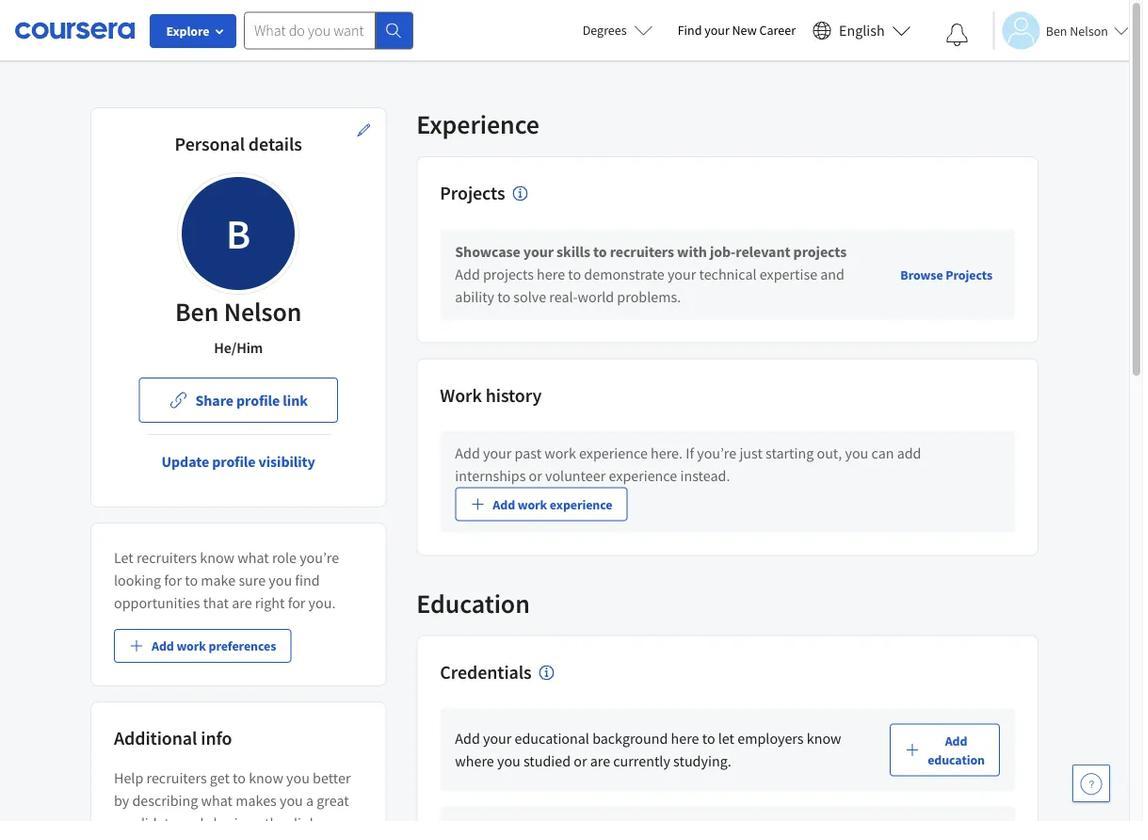 Task type: locate. For each thing, give the bounding box(es) containing it.
and right expertise
[[821, 265, 845, 284]]

1 vertical spatial ben nelson
[[175, 295, 302, 328]]

1 horizontal spatial ben
[[1046, 22, 1068, 39]]

0 horizontal spatial projects
[[440, 181, 505, 205]]

0 vertical spatial for
[[164, 571, 182, 590]]

work inside button
[[518, 496, 547, 513]]

0 vertical spatial know
[[200, 548, 235, 567]]

what inside help recruiters get to know you better by describing what makes you a great candidate and sharing other links.
[[201, 791, 233, 810]]

nelson
[[1070, 22, 1109, 39], [224, 295, 302, 328]]

2 vertical spatial experience
[[550, 496, 613, 513]]

what up sharing
[[201, 791, 233, 810]]

0 vertical spatial experience
[[579, 444, 648, 463]]

know up makes
[[249, 769, 283, 788]]

for up 'opportunities' at the left bottom of the page
[[164, 571, 182, 590]]

1 vertical spatial you're
[[300, 548, 339, 567]]

add work preferences
[[152, 638, 276, 655]]

visibility
[[259, 452, 315, 471]]

or right studied
[[574, 752, 587, 771]]

profile left link
[[236, 391, 280, 410]]

2 vertical spatial work
[[177, 638, 206, 655]]

projects right browse
[[946, 266, 993, 283]]

you down role
[[269, 571, 292, 590]]

know up "make"
[[200, 548, 235, 567]]

relevant
[[736, 243, 791, 262]]

recruiters up demonstrate
[[610, 243, 674, 262]]

work up 'volunteer'
[[545, 444, 576, 463]]

ben nelson button
[[994, 12, 1130, 49]]

projects inside button
[[946, 266, 993, 283]]

0 vertical spatial projects
[[794, 243, 847, 262]]

you're
[[697, 444, 737, 463], [300, 548, 339, 567]]

projects
[[794, 243, 847, 262], [483, 265, 534, 284]]

1 vertical spatial know
[[807, 730, 842, 748]]

are down background
[[590, 752, 611, 771]]

0 vertical spatial here
[[537, 265, 565, 284]]

add for past
[[455, 444, 480, 463]]

and
[[821, 265, 845, 284], [180, 814, 204, 821]]

let
[[114, 548, 134, 567]]

browse projects button
[[893, 258, 1000, 292]]

and inside help recruiters get to know you better by describing what makes you a great candidate and sharing other links.
[[180, 814, 204, 821]]

your up the where
[[483, 730, 512, 748]]

1 vertical spatial what
[[201, 791, 233, 810]]

1 vertical spatial recruiters
[[137, 548, 197, 567]]

0 horizontal spatial and
[[180, 814, 204, 821]]

add inside add your past work experience here. if you're just starting out, you can add internships or volunteer experience instead.
[[455, 444, 480, 463]]

profile inside button
[[236, 391, 280, 410]]

currently
[[614, 752, 671, 771]]

add your educational background here to let employers know where you studied or are currently studying.
[[455, 730, 842, 771]]

ben
[[1046, 22, 1068, 39], [175, 295, 219, 328]]

1 vertical spatial profile
[[212, 452, 256, 471]]

employers
[[738, 730, 804, 748]]

work
[[440, 384, 482, 407]]

0 horizontal spatial what
[[201, 791, 233, 810]]

0 vertical spatial work
[[545, 444, 576, 463]]

you up the a
[[286, 769, 310, 788]]

you left can on the right of the page
[[846, 444, 869, 463]]

0 horizontal spatial here
[[537, 265, 565, 284]]

and down describing
[[180, 814, 204, 821]]

and inside showcase your skills to recruiters with job-relevant projects add projects here to demonstrate your technical expertise and ability to solve real-world problems.
[[821, 265, 845, 284]]

your down with
[[668, 265, 696, 284]]

your inside add your educational background here to let employers know where you studied or are currently studying.
[[483, 730, 512, 748]]

add up the where
[[455, 730, 480, 748]]

1 vertical spatial and
[[180, 814, 204, 821]]

you inside add your past work experience here. if you're just starting out, you can add internships or volunteer experience instead.
[[846, 444, 869, 463]]

to inside help recruiters get to know you better by describing what makes you a great candidate and sharing other links.
[[233, 769, 246, 788]]

experience down 'volunteer'
[[550, 496, 613, 513]]

help center image
[[1081, 772, 1103, 795]]

for
[[164, 571, 182, 590], [288, 593, 306, 612]]

help recruiters get to know you better by describing what makes you a great candidate and sharing other links.
[[114, 769, 351, 821]]

1 horizontal spatial projects
[[946, 266, 993, 283]]

you inside the let recruiters know what role you're looking for to make sure you find opportunities that are right for you.
[[269, 571, 292, 590]]

internships
[[455, 467, 526, 486]]

profile
[[236, 391, 280, 410], [212, 452, 256, 471]]

1 horizontal spatial for
[[288, 593, 306, 612]]

update profile visibility button
[[146, 439, 331, 484]]

your for skills
[[524, 243, 554, 262]]

your right find
[[705, 22, 730, 39]]

you left the a
[[280, 791, 303, 810]]

experience up 'volunteer'
[[579, 444, 648, 463]]

1 horizontal spatial and
[[821, 265, 845, 284]]

0 horizontal spatial you're
[[300, 548, 339, 567]]

1 vertical spatial or
[[574, 752, 587, 771]]

know
[[200, 548, 235, 567], [807, 730, 842, 748], [249, 769, 283, 788]]

personal
[[175, 132, 245, 156]]

add
[[897, 444, 922, 463]]

make
[[201, 571, 236, 590]]

add for experience
[[493, 496, 515, 513]]

for down "find"
[[288, 593, 306, 612]]

information about credentials section image
[[539, 665, 554, 681]]

here.
[[651, 444, 683, 463]]

or down past
[[529, 467, 542, 486]]

add work experience button
[[455, 488, 628, 522]]

0 vertical spatial and
[[821, 265, 845, 284]]

your inside add your past work experience here. if you're just starting out, you can add internships or volunteer experience instead.
[[483, 444, 512, 463]]

to left "solve"
[[498, 288, 511, 307]]

nelson inside dropdown button
[[1070, 22, 1109, 39]]

are
[[232, 593, 252, 612], [590, 752, 611, 771]]

links.
[[294, 814, 327, 821]]

to down skills
[[568, 265, 581, 284]]

0 vertical spatial ben nelson
[[1046, 22, 1109, 39]]

1 horizontal spatial you're
[[697, 444, 737, 463]]

1 vertical spatial ben
[[175, 295, 219, 328]]

degrees
[[583, 22, 627, 39]]

world
[[578, 288, 614, 307]]

add for educational
[[455, 730, 480, 748]]

to left let at right bottom
[[702, 730, 716, 748]]

additional
[[114, 727, 197, 750]]

add education button
[[890, 724, 1000, 777]]

your for new
[[705, 22, 730, 39]]

show notifications image
[[946, 24, 969, 46]]

describing
[[132, 791, 198, 810]]

work down internships
[[518, 496, 547, 513]]

projects left information about the projects section icon
[[440, 181, 505, 205]]

1 horizontal spatial know
[[249, 769, 283, 788]]

recruiters inside help recruiters get to know you better by describing what makes you a great candidate and sharing other links.
[[147, 769, 207, 788]]

add work preferences button
[[114, 629, 291, 663]]

recruiters up describing
[[147, 769, 207, 788]]

1 vertical spatial projects
[[483, 265, 534, 284]]

here
[[537, 265, 565, 284], [671, 730, 699, 748]]

0 vertical spatial or
[[529, 467, 542, 486]]

add down 'opportunities' at the left bottom of the page
[[152, 638, 174, 655]]

find
[[678, 22, 702, 39]]

your up internships
[[483, 444, 512, 463]]

0 vertical spatial nelson
[[1070, 22, 1109, 39]]

0 horizontal spatial for
[[164, 571, 182, 590]]

profile for update
[[212, 452, 256, 471]]

better
[[313, 769, 351, 788]]

add inside add your educational background here to let employers know where you studied or are currently studying.
[[455, 730, 480, 748]]

2 vertical spatial know
[[249, 769, 283, 788]]

work history
[[440, 384, 542, 407]]

experience inside button
[[550, 496, 613, 513]]

recruiters inside the let recruiters know what role you're looking for to make sure you find opportunities that are right for you.
[[137, 548, 197, 567]]

work inside add your past work experience here. if you're just starting out, you can add internships or volunteer experience instead.
[[545, 444, 576, 463]]

2 vertical spatial recruiters
[[147, 769, 207, 788]]

projects down showcase
[[483, 265, 534, 284]]

add
[[455, 265, 480, 284], [455, 444, 480, 463], [493, 496, 515, 513], [152, 638, 174, 655], [455, 730, 480, 748], [946, 732, 968, 749]]

details
[[249, 132, 302, 156]]

you're up "find"
[[300, 548, 339, 567]]

to left "make"
[[185, 571, 198, 590]]

add down internships
[[493, 496, 515, 513]]

1 vertical spatial nelson
[[224, 295, 302, 328]]

experience down here.
[[609, 467, 678, 486]]

work down that
[[177, 638, 206, 655]]

here inside add your educational background here to let employers know where you studied or are currently studying.
[[671, 730, 699, 748]]

solve
[[514, 288, 547, 307]]

you for add your past work experience here. if you're just starting out, you can add internships or volunteer experience instead.
[[846, 444, 869, 463]]

1 horizontal spatial here
[[671, 730, 699, 748]]

0 horizontal spatial ben
[[175, 295, 219, 328]]

can
[[872, 444, 894, 463]]

know inside add your educational background here to let employers know where you studied or are currently studying.
[[807, 730, 842, 748]]

1 horizontal spatial ben nelson
[[1046, 22, 1109, 39]]

profile right update
[[212, 452, 256, 471]]

link
[[283, 391, 308, 410]]

projects
[[440, 181, 505, 205], [946, 266, 993, 283]]

0 vertical spatial recruiters
[[610, 243, 674, 262]]

here up real-
[[537, 265, 565, 284]]

0 horizontal spatial or
[[529, 467, 542, 486]]

1 horizontal spatial what
[[238, 548, 269, 567]]

what
[[238, 548, 269, 567], [201, 791, 233, 810]]

What do you want to learn? text field
[[244, 12, 376, 49]]

1 horizontal spatial nelson
[[1070, 22, 1109, 39]]

recruiters up looking
[[137, 548, 197, 567]]

to right skills
[[594, 243, 607, 262]]

degrees button
[[568, 9, 668, 51]]

showcase
[[455, 243, 521, 262]]

here up studying.
[[671, 730, 699, 748]]

add inside button
[[493, 496, 515, 513]]

None search field
[[244, 12, 414, 49]]

0 horizontal spatial nelson
[[224, 295, 302, 328]]

0 vertical spatial are
[[232, 593, 252, 612]]

1 vertical spatial here
[[671, 730, 699, 748]]

ben nelson
[[1046, 22, 1109, 39], [175, 295, 302, 328]]

update
[[162, 452, 209, 471]]

work inside button
[[177, 638, 206, 655]]

1 horizontal spatial or
[[574, 752, 587, 771]]

experience
[[579, 444, 648, 463], [609, 467, 678, 486], [550, 496, 613, 513]]

0 horizontal spatial are
[[232, 593, 252, 612]]

0 vertical spatial profile
[[236, 391, 280, 410]]

you're inside add your past work experience here. if you're just starting out, you can add internships or volunteer experience instead.
[[697, 444, 737, 463]]

2 horizontal spatial know
[[807, 730, 842, 748]]

you
[[846, 444, 869, 463], [269, 571, 292, 590], [497, 752, 521, 771], [286, 769, 310, 788], [280, 791, 303, 810]]

you're up instead.
[[697, 444, 737, 463]]

edit image
[[356, 122, 371, 138]]

you right the where
[[497, 752, 521, 771]]

or
[[529, 467, 542, 486], [574, 752, 587, 771]]

1 vertical spatial are
[[590, 752, 611, 771]]

0 vertical spatial what
[[238, 548, 269, 567]]

to
[[594, 243, 607, 262], [568, 265, 581, 284], [498, 288, 511, 307], [185, 571, 198, 590], [702, 730, 716, 748], [233, 769, 246, 788]]

are down the "sure"
[[232, 593, 252, 612]]

your left skills
[[524, 243, 554, 262]]

starting
[[766, 444, 814, 463]]

add work experience
[[493, 496, 613, 513]]

1 horizontal spatial are
[[590, 752, 611, 771]]

0 vertical spatial ben
[[1046, 22, 1068, 39]]

projects up expertise
[[794, 243, 847, 262]]

work for experience
[[518, 496, 547, 513]]

what up the "sure"
[[238, 548, 269, 567]]

add up ability
[[455, 265, 480, 284]]

add up education
[[946, 732, 968, 749]]

profile inside button
[[212, 452, 256, 471]]

add up internships
[[455, 444, 480, 463]]

real-
[[550, 288, 578, 307]]

to right get
[[233, 769, 246, 788]]

1 vertical spatial work
[[518, 496, 547, 513]]

information about the projects section image
[[513, 186, 528, 201]]

work
[[545, 444, 576, 463], [518, 496, 547, 513], [177, 638, 206, 655]]

0 vertical spatial you're
[[697, 444, 737, 463]]

1 vertical spatial projects
[[946, 266, 993, 283]]

are inside add your educational background here to let employers know where you studied or are currently studying.
[[590, 752, 611, 771]]

instead.
[[681, 467, 730, 486]]

0 horizontal spatial know
[[200, 548, 235, 567]]

know right "employers"
[[807, 730, 842, 748]]



Task type: vqa. For each thing, say whether or not it's contained in the screenshot.
Add in Showcase your skills to recruiters with job-relevant projects Add projects here to demonstrate your technical expertise and ability to solve real-world problems.
yes



Task type: describe. For each thing, give the bounding box(es) containing it.
to inside the let recruiters know what role you're looking for to make sure you find opportunities that are right for you.
[[185, 571, 198, 590]]

other
[[257, 814, 291, 821]]

to inside add your educational background here to let employers know where you studied or are currently studying.
[[702, 730, 716, 748]]

english
[[839, 21, 885, 40]]

candidate
[[114, 814, 177, 821]]

education
[[928, 751, 985, 768]]

personal details
[[175, 132, 302, 156]]

find your new career
[[678, 22, 796, 39]]

your for educational
[[483, 730, 512, 748]]

job-
[[710, 243, 736, 262]]

new
[[732, 22, 757, 39]]

with
[[677, 243, 707, 262]]

studying.
[[674, 752, 732, 771]]

share profile link
[[195, 391, 308, 410]]

profile for share
[[236, 391, 280, 410]]

recruiters for help recruiters get to know you better by describing what makes you a great candidate and sharing other links.
[[147, 769, 207, 788]]

right
[[255, 593, 285, 612]]

role
[[272, 548, 297, 567]]

preferences
[[209, 638, 276, 655]]

by
[[114, 791, 129, 810]]

you for help recruiters get to know you better by describing what makes you a great candidate and sharing other links.
[[280, 791, 303, 810]]

0 horizontal spatial ben nelson
[[175, 295, 302, 328]]

educational
[[515, 730, 590, 748]]

where
[[455, 752, 494, 771]]

history
[[486, 384, 542, 407]]

1 horizontal spatial projects
[[794, 243, 847, 262]]

just
[[740, 444, 763, 463]]

add inside showcase your skills to recruiters with job-relevant projects add projects here to demonstrate your technical expertise and ability to solve real-world problems.
[[455, 265, 480, 284]]

what inside the let recruiters know what role you're looking for to make sure you find opportunities that are right for you.
[[238, 548, 269, 567]]

b button
[[177, 172, 300, 295]]

0 vertical spatial projects
[[440, 181, 505, 205]]

recruiters inside showcase your skills to recruiters with job-relevant projects add projects here to demonstrate your technical expertise and ability to solve real-world problems.
[[610, 243, 674, 262]]

technical
[[699, 265, 757, 284]]

here inside showcase your skills to recruiters with job-relevant projects add projects here to demonstrate your technical expertise and ability to solve real-world problems.
[[537, 265, 565, 284]]

ability
[[455, 288, 495, 307]]

problems.
[[617, 288, 681, 307]]

share
[[195, 391, 234, 410]]

background
[[593, 730, 668, 748]]

ben nelson inside dropdown button
[[1046, 22, 1109, 39]]

sharing
[[207, 814, 254, 821]]

add education
[[928, 732, 985, 768]]

career
[[760, 22, 796, 39]]

browse projects
[[901, 266, 993, 283]]

add for preferences
[[152, 638, 174, 655]]

get
[[210, 769, 230, 788]]

browse
[[901, 266, 944, 283]]

0 horizontal spatial projects
[[483, 265, 534, 284]]

demonstrate
[[584, 265, 665, 284]]

skills
[[557, 243, 591, 262]]

education
[[417, 587, 530, 620]]

explore
[[166, 23, 210, 40]]

ben inside ben nelson dropdown button
[[1046, 22, 1068, 39]]

help
[[114, 769, 143, 788]]

sure
[[239, 571, 266, 590]]

recruiters for let recruiters know what role you're looking for to make sure you find opportunities that are right for you.
[[137, 548, 197, 567]]

he/him
[[214, 338, 263, 357]]

update profile visibility
[[162, 452, 315, 471]]

additional info
[[114, 727, 232, 750]]

you for let recruiters know what role you're looking for to make sure you find opportunities that are right for you.
[[269, 571, 292, 590]]

you.
[[309, 593, 336, 612]]

makes
[[236, 791, 277, 810]]

studied
[[524, 752, 571, 771]]

looking
[[114, 571, 161, 590]]

1 vertical spatial experience
[[609, 467, 678, 486]]

let
[[719, 730, 735, 748]]

that
[[203, 593, 229, 612]]

your for past
[[483, 444, 512, 463]]

if
[[686, 444, 694, 463]]

or inside add your past work experience here. if you're just starting out, you can add internships or volunteer experience instead.
[[529, 467, 542, 486]]

b
[[226, 207, 251, 260]]

showcase your skills to recruiters with job-relevant projects add projects here to demonstrate your technical expertise and ability to solve real-world problems.
[[455, 243, 847, 307]]

english button
[[805, 0, 919, 61]]

add inside 'add education'
[[946, 732, 968, 749]]

share profile link button
[[139, 378, 338, 423]]

you inside add your educational background here to let employers know where you studied or are currently studying.
[[497, 752, 521, 771]]

a
[[306, 791, 314, 810]]

add your past work experience here. if you're just starting out, you can add internships or volunteer experience instead.
[[455, 444, 922, 486]]

past
[[515, 444, 542, 463]]

info
[[201, 727, 232, 750]]

opportunities
[[114, 593, 200, 612]]

find
[[295, 571, 320, 590]]

experience
[[417, 108, 540, 141]]

know inside help recruiters get to know you better by describing what makes you a great candidate and sharing other links.
[[249, 769, 283, 788]]

volunteer
[[545, 467, 606, 486]]

you're inside the let recruiters know what role you're looking for to make sure you find opportunities that are right for you.
[[300, 548, 339, 567]]

1 vertical spatial for
[[288, 593, 306, 612]]

expertise
[[760, 265, 818, 284]]

are inside the let recruiters know what role you're looking for to make sure you find opportunities that are right for you.
[[232, 593, 252, 612]]

coursera image
[[15, 15, 135, 45]]

great
[[317, 791, 349, 810]]

or inside add your educational background here to let employers know where you studied or are currently studying.
[[574, 752, 587, 771]]

work for preferences
[[177, 638, 206, 655]]

let recruiters know what role you're looking for to make sure you find opportunities that are right for you.
[[114, 548, 339, 612]]

credentials
[[440, 661, 532, 684]]

know inside the let recruiters know what role you're looking for to make sure you find opportunities that are right for you.
[[200, 548, 235, 567]]

explore button
[[150, 14, 236, 48]]



